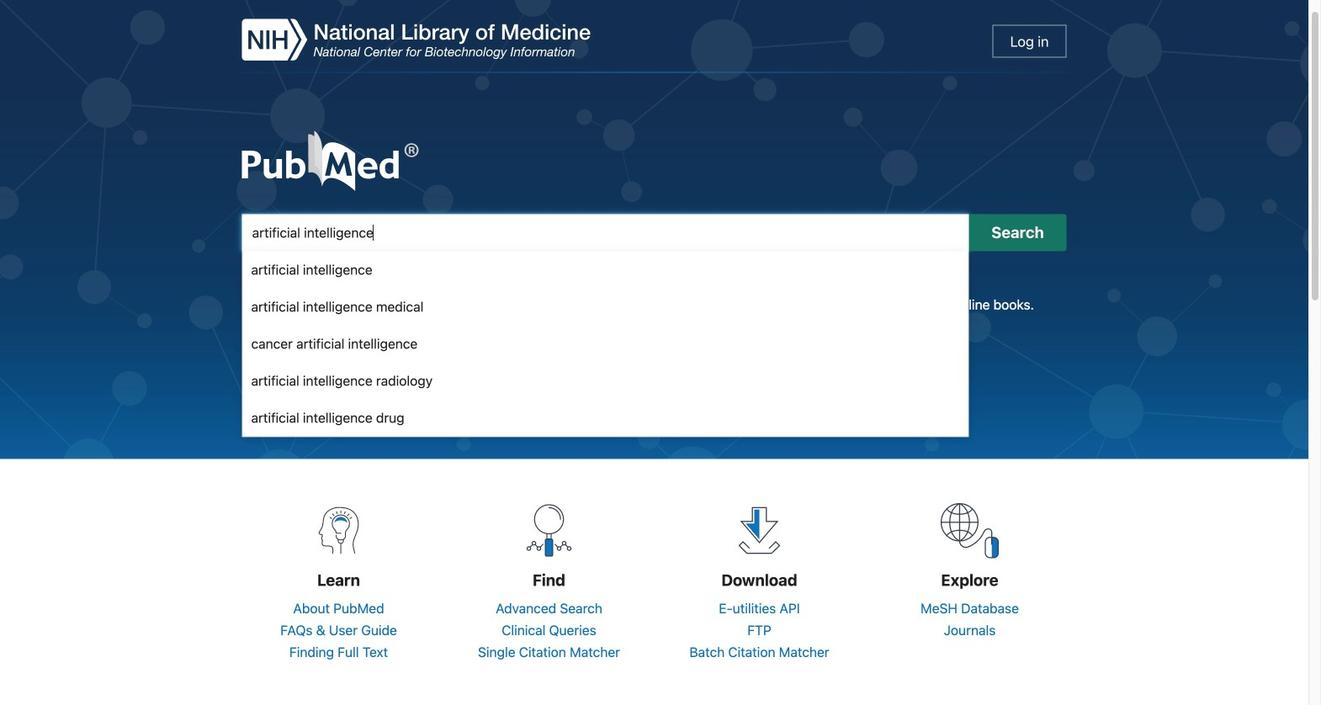 Task type: vqa. For each thing, say whether or not it's contained in the screenshot.
PubMed in the Author Name Disambiguation for PubMed
no



Task type: locate. For each thing, give the bounding box(es) containing it.
pubmed logo image
[[242, 131, 419, 191]]

3 option from the top
[[243, 325, 968, 362]]

2 option from the top
[[243, 288, 968, 325]]

None search field
[[225, 114, 1084, 437], [242, 214, 1067, 437], [242, 214, 969, 251], [242, 214, 1067, 437], [242, 214, 969, 251]]

option
[[243, 251, 968, 288], [243, 288, 968, 325], [243, 325, 968, 362], [243, 362, 968, 399], [243, 399, 968, 436]]

nih nlm logo image
[[242, 19, 590, 60]]



Task type: describe. For each thing, give the bounding box(es) containing it.
1 option from the top
[[243, 251, 968, 288]]

none search field pubmed logo
[[225, 114, 1084, 437]]

5 option from the top
[[243, 399, 968, 436]]

4 option from the top
[[243, 362, 968, 399]]



